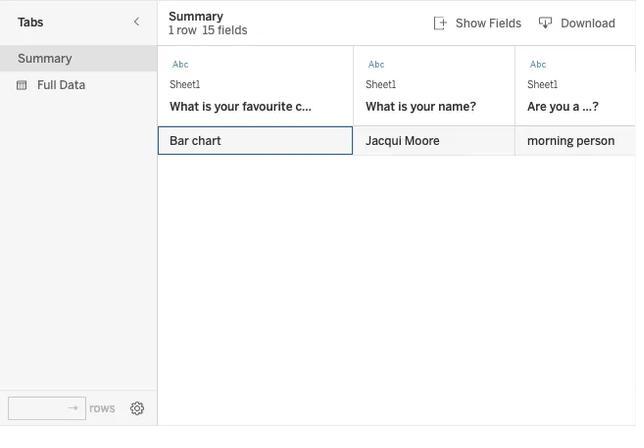 Task type: vqa. For each thing, say whether or not it's contained in the screenshot.
'Avatar image for Aliaa' on the top left
no



Task type: describe. For each thing, give the bounding box(es) containing it.
you
[[550, 100, 570, 114]]

jacqui moore
[[366, 134, 440, 148]]

name?
[[439, 100, 477, 114]]

2 sheet1 from the left
[[366, 78, 396, 90]]

rows text field
[[8, 397, 86, 421]]

fields
[[218, 23, 248, 37]]

string image
[[170, 55, 189, 75]]

2 what from the left
[[366, 100, 395, 114]]

full
[[37, 77, 56, 92]]

summary 1 row  15 fields
[[169, 9, 248, 37]]

summary for summary 1 row  15 fields
[[169, 9, 223, 23]]

view data table grid
[[158, 46, 636, 427]]

rows
[[89, 402, 115, 416]]

jacqui
[[366, 134, 402, 148]]

chart inside sheet1 what is your favourite chart type?
[[296, 100, 325, 114]]

show
[[456, 16, 486, 30]]

summary table element
[[0, 45, 157, 72]]

2 is from the left
[[398, 100, 408, 114]]

type?
[[328, 100, 360, 114]]

is inside sheet1 what is your favourite chart type?
[[202, 100, 212, 114]]

full data table element
[[0, 72, 157, 98]]

data
[[59, 77, 85, 92]]

are
[[528, 100, 547, 114]]

chart inside row
[[192, 134, 221, 148]]

a
[[573, 100, 580, 114]]

row group containing summary
[[0, 45, 157, 98]]

row containing bar chart
[[158, 127, 636, 156]]

morning person
[[528, 134, 615, 148]]



Task type: locate. For each thing, give the bounding box(es) containing it.
string image up what is your name?
[[366, 55, 385, 75]]

is
[[202, 100, 212, 114], [398, 100, 408, 114]]

bar
[[170, 134, 189, 148]]

moore
[[405, 134, 440, 148]]

favourite
[[243, 100, 293, 114]]

sheet1 are you a ...?
[[528, 78, 599, 114]]

fields
[[489, 16, 522, 30]]

full data
[[37, 77, 85, 92]]

is up "jacqui moore"
[[398, 100, 408, 114]]

row group containing bar chart
[[158, 127, 636, 156]]

0 horizontal spatial your
[[215, 100, 240, 114]]

1 sheet1 from the left
[[170, 78, 200, 90]]

bar chart
[[170, 134, 221, 148]]

row
[[158, 127, 636, 156]]

1 horizontal spatial summary
[[169, 9, 223, 23]]

row group
[[0, 45, 157, 98], [158, 127, 636, 156]]

...?
[[583, 100, 599, 114]]

chart left type?
[[296, 100, 325, 114]]

sheet1 what is your favourite chart type?
[[170, 78, 360, 114]]

1 horizontal spatial what
[[366, 100, 395, 114]]

0 horizontal spatial summary
[[18, 51, 72, 65]]

summary inside summary 1 row  15 fields
[[169, 9, 223, 23]]

sheet1 up the are
[[528, 78, 558, 90]]

0 horizontal spatial is
[[202, 100, 212, 114]]

1 horizontal spatial sheet1
[[366, 78, 396, 90]]

0 horizontal spatial what
[[170, 100, 199, 114]]

1
[[169, 23, 174, 37]]

show fields button
[[425, 10, 531, 36]]

tabs
[[18, 14, 44, 29]]

chart right bar
[[192, 134, 221, 148]]

0 horizontal spatial chart
[[192, 134, 221, 148]]

row
[[177, 23, 197, 37]]

1 vertical spatial summary
[[18, 51, 72, 65]]

your up moore
[[411, 100, 436, 114]]

sheet1 down string image
[[170, 78, 200, 90]]

3 sheet1 from the left
[[528, 78, 558, 90]]

2 horizontal spatial sheet1
[[528, 78, 558, 90]]

show fields
[[456, 16, 522, 30]]

1 horizontal spatial string image
[[528, 55, 547, 75]]

1 string image from the left
[[366, 55, 385, 75]]

0 horizontal spatial string image
[[366, 55, 385, 75]]

0 vertical spatial chart
[[296, 100, 325, 114]]

morning
[[528, 134, 574, 148]]

2 your from the left
[[411, 100, 436, 114]]

sheet1 inside sheet1 what is your favourite chart type?
[[170, 78, 200, 90]]

0 horizontal spatial sheet1
[[170, 78, 200, 90]]

sheet1 up what is your name?
[[366, 78, 396, 90]]

sheet1 for what
[[170, 78, 200, 90]]

1 is from the left
[[202, 100, 212, 114]]

person
[[577, 134, 615, 148]]

1 vertical spatial chart
[[192, 134, 221, 148]]

1 vertical spatial row group
[[158, 127, 636, 156]]

what is your name?
[[366, 100, 477, 114]]

chart
[[296, 100, 325, 114], [192, 134, 221, 148]]

your
[[215, 100, 240, 114], [411, 100, 436, 114]]

your left favourite
[[215, 100, 240, 114]]

1 horizontal spatial your
[[411, 100, 436, 114]]

sheet1 for are
[[528, 78, 558, 90]]

1 horizontal spatial is
[[398, 100, 408, 114]]

string image up sheet1 are you a ...?
[[528, 55, 547, 75]]

0 vertical spatial summary
[[169, 9, 223, 23]]

2 string image from the left
[[528, 55, 547, 75]]

your inside sheet1 what is your favourite chart type?
[[215, 100, 240, 114]]

15
[[203, 23, 215, 37]]

1 your from the left
[[215, 100, 240, 114]]

0 vertical spatial row group
[[0, 45, 157, 98]]

1 what from the left
[[170, 100, 199, 114]]

1 horizontal spatial row group
[[158, 127, 636, 156]]

summary inside the summary table element
[[18, 51, 72, 65]]

what up jacqui on the top right of page
[[366, 100, 395, 114]]

what
[[170, 100, 199, 114], [366, 100, 395, 114]]

0 horizontal spatial row group
[[0, 45, 157, 98]]

summary
[[169, 9, 223, 23], [18, 51, 72, 65]]

sheet1 inside sheet1 are you a ...?
[[528, 78, 558, 90]]

string image
[[366, 55, 385, 75], [528, 55, 547, 75]]

what up bar
[[170, 100, 199, 114]]

what inside sheet1 what is your favourite chart type?
[[170, 100, 199, 114]]

1 horizontal spatial chart
[[296, 100, 325, 114]]

summary for summary
[[18, 51, 72, 65]]

is up bar chart
[[202, 100, 212, 114]]

sheet1
[[170, 78, 200, 90], [366, 78, 396, 90], [528, 78, 558, 90]]



